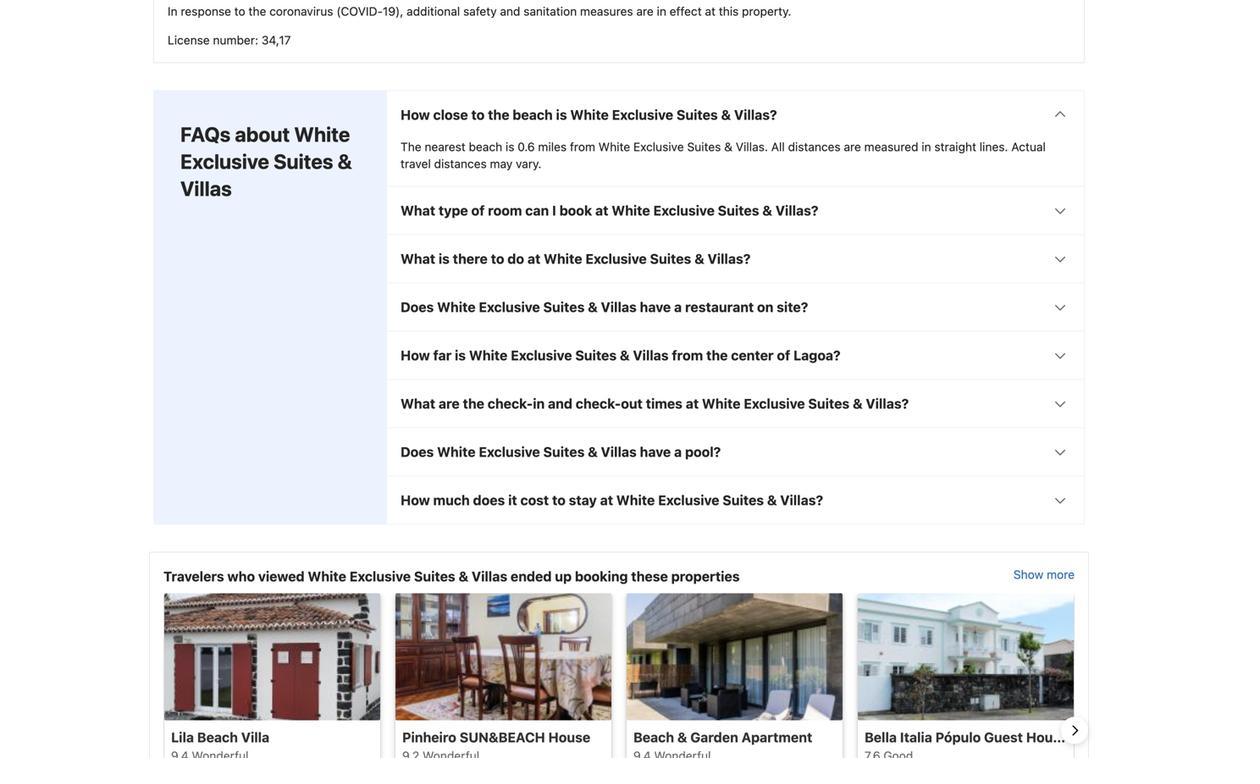 Task type: locate. For each thing, give the bounding box(es) containing it.
are right the measures
[[637, 4, 654, 18]]

and up does white exclusive suites & villas have a pool?
[[548, 396, 573, 412]]

villas?
[[735, 107, 778, 123], [776, 203, 819, 219], [708, 251, 751, 267], [866, 396, 909, 412], [781, 493, 824, 509]]

up
[[555, 569, 572, 585]]

region containing lila beach villa
[[150, 594, 1089, 758]]

1 vertical spatial from
[[672, 348, 704, 364]]

0 horizontal spatial and
[[500, 4, 521, 18]]

to right close
[[472, 107, 485, 123]]

suites inside faqs about white exclusive suites & villas
[[274, 150, 333, 173]]

0.6
[[518, 140, 535, 154]]

0 vertical spatial how
[[401, 107, 430, 123]]

stay
[[569, 493, 597, 509]]

a
[[675, 299, 682, 315], [675, 444, 682, 460]]

suites inside dropdown button
[[544, 444, 585, 460]]

are inside the nearest beach is 0.6 miles from white exclusive suites & villas. all distances are measured in straight lines. actual travel distances may vary.
[[844, 140, 862, 154]]

1 vertical spatial how
[[401, 348, 430, 364]]

does
[[401, 299, 434, 315], [401, 444, 434, 460]]

beach left garden
[[634, 730, 675, 746]]

what inside 'dropdown button'
[[401, 396, 436, 412]]

0 horizontal spatial distances
[[434, 157, 487, 171]]

2 vertical spatial are
[[439, 396, 460, 412]]

may
[[490, 157, 513, 171]]

properties
[[672, 569, 740, 585]]

a left restaurant
[[675, 299, 682, 315]]

what for what is there to do at white exclusive suites & villas?
[[401, 251, 436, 267]]

is right far
[[455, 348, 466, 364]]

beach up may at the left of the page
[[469, 140, 503, 154]]

1 horizontal spatial in
[[657, 4, 667, 18]]

have inside dropdown button
[[640, 299, 671, 315]]

0 vertical spatial from
[[570, 140, 596, 154]]

3 what from the top
[[401, 396, 436, 412]]

have for pool?
[[640, 444, 671, 460]]

1 horizontal spatial are
[[637, 4, 654, 18]]

0 vertical spatial does
[[401, 299, 434, 315]]

how close to the beach is white exclusive suites & villas?
[[401, 107, 778, 123]]

1 vertical spatial what
[[401, 251, 436, 267]]

pinheiro sun&beach house link
[[396, 594, 612, 758]]

does inside dropdown button
[[401, 444, 434, 460]]

1 horizontal spatial distances
[[789, 140, 841, 154]]

2 have from the top
[[640, 444, 671, 460]]

on
[[758, 299, 774, 315]]

does for does white exclusive suites & villas have a pool?
[[401, 444, 434, 460]]

pópulo
[[936, 730, 982, 746]]

white inside 'dropdown button'
[[702, 396, 741, 412]]

1 horizontal spatial and
[[548, 396, 573, 412]]

how left far
[[401, 348, 430, 364]]

at left this
[[705, 4, 716, 18]]

suites down lagoa?
[[809, 396, 850, 412]]

beach inside dropdown button
[[513, 107, 553, 123]]

exclusive
[[612, 107, 674, 123], [634, 140, 684, 154], [180, 150, 269, 173], [654, 203, 715, 219], [586, 251, 647, 267], [479, 299, 540, 315], [511, 348, 572, 364], [744, 396, 806, 412], [479, 444, 540, 460], [659, 493, 720, 509], [350, 569, 411, 585]]

a inside dropdown button
[[675, 444, 682, 460]]

0 vertical spatial what
[[401, 203, 436, 219]]

have inside dropdown button
[[640, 444, 671, 460]]

how up the
[[401, 107, 430, 123]]

exclusive inside how far is white exclusive suites & villas from the center of lagoa? dropdown button
[[511, 348, 572, 364]]

0 vertical spatial in
[[657, 4, 667, 18]]

1 what from the top
[[401, 203, 436, 219]]

have
[[640, 299, 671, 315], [640, 444, 671, 460]]

from
[[570, 140, 596, 154], [672, 348, 704, 364]]

0 horizontal spatial are
[[439, 396, 460, 412]]

0 horizontal spatial in
[[533, 396, 545, 412]]

1 beach from the left
[[197, 730, 238, 746]]

1 how from the top
[[401, 107, 430, 123]]

0 horizontal spatial beach
[[197, 730, 238, 746]]

it
[[509, 493, 518, 509]]

beach
[[513, 107, 553, 123], [469, 140, 503, 154]]

2 check- from the left
[[576, 396, 621, 412]]

2 beach from the left
[[634, 730, 675, 746]]

from up times
[[672, 348, 704, 364]]

0 vertical spatial and
[[500, 4, 521, 18]]

distances
[[789, 140, 841, 154], [434, 157, 487, 171]]

0 horizontal spatial house
[[549, 730, 591, 746]]

bella italia pópulo guest house link
[[858, 594, 1075, 758]]

to up number:
[[235, 4, 246, 18]]

0 vertical spatial have
[[640, 299, 671, 315]]

1 vertical spatial and
[[548, 396, 573, 412]]

this
[[719, 4, 739, 18]]

check- down how far is white exclusive suites & villas from the center of lagoa?
[[576, 396, 621, 412]]

in left effect
[[657, 4, 667, 18]]

villas up how much does it cost to stay at white exclusive suites & villas?
[[601, 444, 637, 460]]

1 vertical spatial have
[[640, 444, 671, 460]]

does white exclusive suites & villas have a restaurant on site? button
[[387, 284, 1085, 331]]

at right book
[[596, 203, 609, 219]]

0 horizontal spatial from
[[570, 140, 596, 154]]

& inside faqs about white exclusive suites & villas
[[338, 150, 352, 173]]

at right times
[[686, 396, 699, 412]]

in left straight
[[922, 140, 932, 154]]

& inside the nearest beach is 0.6 miles from white exclusive suites & villas. all distances are measured in straight lines. actual travel distances may vary.
[[725, 140, 733, 154]]

have up how far is white exclusive suites & villas from the center of lagoa?
[[640, 299, 671, 315]]

0 vertical spatial of
[[472, 203, 485, 219]]

lagoa?
[[794, 348, 841, 364]]

1 vertical spatial beach
[[469, 140, 503, 154]]

is left "there" at top
[[439, 251, 450, 267]]

show more link
[[1014, 567, 1075, 587]]

2 vertical spatial how
[[401, 493, 430, 509]]

check-
[[488, 396, 533, 412], [576, 396, 621, 412]]

region
[[150, 594, 1089, 758]]

1 horizontal spatial from
[[672, 348, 704, 364]]

what are the check-in and check-out times at white exclusive suites & villas?
[[401, 396, 909, 412]]

3 how from the top
[[401, 493, 430, 509]]

does up much
[[401, 444, 434, 460]]

center
[[732, 348, 774, 364]]

suites down about
[[274, 150, 333, 173]]

1 vertical spatial are
[[844, 140, 862, 154]]

in up does white exclusive suites & villas have a pool?
[[533, 396, 545, 412]]

1 horizontal spatial beach
[[513, 107, 553, 123]]

white inside the nearest beach is 0.6 miles from white exclusive suites & villas. all distances are measured in straight lines. actual travel distances may vary.
[[599, 140, 631, 154]]

house right guest
[[1027, 730, 1069, 746]]

2 a from the top
[[675, 444, 682, 460]]

beach right lila
[[197, 730, 238, 746]]

suites inside the nearest beach is 0.6 miles from white exclusive suites & villas. all distances are measured in straight lines. actual travel distances may vary.
[[688, 140, 721, 154]]

does white exclusive suites & villas have a restaurant on site?
[[401, 299, 809, 315]]

house right 'sun&beach'
[[549, 730, 591, 746]]

to
[[235, 4, 246, 18], [472, 107, 485, 123], [491, 251, 505, 267], [553, 493, 566, 509]]

are down far
[[439, 396, 460, 412]]

1 horizontal spatial check-
[[576, 396, 621, 412]]

0 horizontal spatial beach
[[469, 140, 503, 154]]

of
[[472, 203, 485, 219], [777, 348, 791, 364]]

suites
[[677, 107, 718, 123], [688, 140, 721, 154], [274, 150, 333, 173], [718, 203, 760, 219], [650, 251, 692, 267], [544, 299, 585, 315], [576, 348, 617, 364], [809, 396, 850, 412], [544, 444, 585, 460], [723, 493, 764, 509], [414, 569, 456, 585]]

what down far
[[401, 396, 436, 412]]

0 horizontal spatial of
[[472, 203, 485, 219]]

34,17
[[262, 33, 291, 47]]

exclusive inside the nearest beach is 0.6 miles from white exclusive suites & villas. all distances are measured in straight lines. actual travel distances may vary.
[[634, 140, 684, 154]]

2 what from the top
[[401, 251, 436, 267]]

does inside dropdown button
[[401, 299, 434, 315]]

bella
[[865, 730, 897, 746]]

exclusive inside how close to the beach is white exclusive suites & villas? dropdown button
[[612, 107, 674, 123]]

1 vertical spatial does
[[401, 444, 434, 460]]

1 horizontal spatial beach
[[634, 730, 675, 746]]

19),
[[383, 4, 404, 18]]

suites down what is there to do at white exclusive suites & villas?
[[544, 299, 585, 315]]

suites down how close to the beach is white exclusive suites & villas? dropdown button
[[688, 140, 721, 154]]

close
[[433, 107, 468, 123]]

of right center
[[777, 348, 791, 364]]

what left "there" at top
[[401, 251, 436, 267]]

1 does from the top
[[401, 299, 434, 315]]

and
[[500, 4, 521, 18], [548, 396, 573, 412]]

lila beach villa
[[171, 730, 270, 746]]

villas up how far is white exclusive suites & villas from the center of lagoa?
[[601, 299, 637, 315]]

are
[[637, 4, 654, 18], [844, 140, 862, 154], [439, 396, 460, 412]]

distances right "all"
[[789, 140, 841, 154]]

1 have from the top
[[640, 299, 671, 315]]

is left the 0.6
[[506, 140, 515, 154]]

a for pool?
[[675, 444, 682, 460]]

beach inside 'link'
[[634, 730, 675, 746]]

1 a from the top
[[675, 299, 682, 315]]

villas? inside 'dropdown button'
[[866, 396, 909, 412]]

0 vertical spatial a
[[675, 299, 682, 315]]

guest
[[985, 730, 1024, 746]]

2 how from the top
[[401, 348, 430, 364]]

2 does from the top
[[401, 444, 434, 460]]

vary.
[[516, 157, 542, 171]]

does for does white exclusive suites & villas have a restaurant on site?
[[401, 299, 434, 315]]

villas down faqs at the top left of the page
[[180, 177, 232, 201]]

have left 'pool?'
[[640, 444, 671, 460]]

bella italia pópulo guest house
[[865, 730, 1069, 746]]

suites up what is there to do at white exclusive suites & villas? dropdown button
[[718, 203, 760, 219]]

1 vertical spatial of
[[777, 348, 791, 364]]

to left stay
[[553, 493, 566, 509]]

0 horizontal spatial check-
[[488, 396, 533, 412]]

suites down does white exclusive suites & villas have a pool? dropdown button in the bottom of the page
[[723, 493, 764, 509]]

villas left ended
[[472, 569, 508, 585]]

& inside 'dropdown button'
[[853, 396, 863, 412]]

show
[[1014, 568, 1044, 582]]

beach up the 0.6
[[513, 107, 553, 123]]

how far is white exclusive suites & villas from the center of lagoa? button
[[387, 332, 1085, 379]]

number:
[[213, 33, 258, 47]]

1 horizontal spatial house
[[1027, 730, 1069, 746]]

what left type
[[401, 203, 436, 219]]

does
[[473, 493, 505, 509]]

suites up stay
[[544, 444, 585, 460]]

are left measured
[[844, 140, 862, 154]]

of right type
[[472, 203, 485, 219]]

distances down nearest
[[434, 157, 487, 171]]

check- up does white exclusive suites & villas have a pool?
[[488, 396, 533, 412]]

0 vertical spatial beach
[[513, 107, 553, 123]]

do
[[508, 251, 525, 267]]

what is there to do at white exclusive suites & villas? button
[[387, 235, 1085, 283]]

2 horizontal spatial are
[[844, 140, 862, 154]]

effect
[[670, 4, 702, 18]]

0 vertical spatial are
[[637, 4, 654, 18]]

nearest
[[425, 140, 466, 154]]

white
[[571, 107, 609, 123], [294, 123, 350, 146], [599, 140, 631, 154], [612, 203, 651, 219], [544, 251, 583, 267], [437, 299, 476, 315], [469, 348, 508, 364], [702, 396, 741, 412], [437, 444, 476, 460], [617, 493, 655, 509], [308, 569, 347, 585]]

license number: 34,17
[[168, 33, 291, 47]]

villas
[[180, 177, 232, 201], [601, 299, 637, 315], [633, 348, 669, 364], [601, 444, 637, 460], [472, 569, 508, 585]]

lila beach villa link
[[164, 594, 380, 758]]

&
[[722, 107, 731, 123], [725, 140, 733, 154], [338, 150, 352, 173], [763, 203, 773, 219], [695, 251, 705, 267], [588, 299, 598, 315], [620, 348, 630, 364], [853, 396, 863, 412], [588, 444, 598, 460], [768, 493, 777, 509], [459, 569, 469, 585], [678, 730, 688, 746]]

and right safety at the left top
[[500, 4, 521, 18]]

from right miles
[[570, 140, 596, 154]]

2 horizontal spatial in
[[922, 140, 932, 154]]

suites up restaurant
[[650, 251, 692, 267]]

1 vertical spatial a
[[675, 444, 682, 460]]

2 vertical spatial in
[[533, 396, 545, 412]]

a left 'pool?'
[[675, 444, 682, 460]]

villas up what are the check-in and check-out times at white exclusive suites & villas?
[[633, 348, 669, 364]]

2 vertical spatial what
[[401, 396, 436, 412]]

how left much
[[401, 493, 430, 509]]

white inside dropdown button
[[437, 444, 476, 460]]

is
[[556, 107, 567, 123], [506, 140, 515, 154], [439, 251, 450, 267], [455, 348, 466, 364]]

beach & garden apartment
[[634, 730, 813, 746]]

what is there to do at white exclusive suites & villas?
[[401, 251, 751, 267]]

and inside what are the check-in and check-out times at white exclusive suites & villas? 'dropdown button'
[[548, 396, 573, 412]]

have for restaurant
[[640, 299, 671, 315]]

how
[[401, 107, 430, 123], [401, 348, 430, 364], [401, 493, 430, 509]]

what for what type of room can i book at white exclusive suites & villas?
[[401, 203, 436, 219]]

house
[[549, 730, 591, 746], [1027, 730, 1069, 746]]

1 vertical spatial distances
[[434, 157, 487, 171]]

does up far
[[401, 299, 434, 315]]

1 vertical spatial in
[[922, 140, 932, 154]]

a inside dropdown button
[[675, 299, 682, 315]]

from inside the nearest beach is 0.6 miles from white exclusive suites & villas. all distances are measured in straight lines. actual travel distances may vary.
[[570, 140, 596, 154]]

i
[[553, 203, 557, 219]]



Task type: vqa. For each thing, say whether or not it's contained in the screenshot.
Properties
yes



Task type: describe. For each thing, give the bounding box(es) containing it.
lila
[[171, 730, 194, 746]]

measures
[[580, 4, 634, 18]]

villas inside how far is white exclusive suites & villas from the center of lagoa? dropdown button
[[633, 348, 669, 364]]

suites up the nearest beach is 0.6 miles from white exclusive suites & villas. all distances are measured in straight lines. actual travel distances may vary.
[[677, 107, 718, 123]]

travelers who viewed white exclusive suites & villas ended up booking these properties
[[164, 569, 740, 585]]

cost
[[521, 493, 549, 509]]

coronavirus
[[270, 4, 333, 18]]

much
[[433, 493, 470, 509]]

more
[[1047, 568, 1075, 582]]

villa
[[241, 730, 270, 746]]

book
[[560, 203, 593, 219]]

exclusive inside what type of room can i book at white exclusive suites & villas? dropdown button
[[654, 203, 715, 219]]

& inside 'link'
[[678, 730, 688, 746]]

pool?
[[686, 444, 721, 460]]

there
[[453, 251, 488, 267]]

lines.
[[980, 140, 1009, 154]]

how for how far is white exclusive suites & villas from the center of lagoa?
[[401, 348, 430, 364]]

room
[[488, 203, 522, 219]]

how for how close to the beach is white exclusive suites & villas?
[[401, 107, 430, 123]]

additional
[[407, 4, 460, 18]]

viewed
[[258, 569, 305, 585]]

at right do
[[528, 251, 541, 267]]

sun&beach
[[460, 730, 546, 746]]

how much does it cost to stay at white exclusive suites & villas? button
[[387, 477, 1085, 524]]

a for restaurant
[[675, 299, 682, 315]]

in response to the coronavirus (covid-19), additional safety and sanitation measures are in effect at this property.
[[168, 4, 792, 18]]

to left do
[[491, 251, 505, 267]]

what are the check-in and check-out times at white exclusive suites & villas? button
[[387, 380, 1085, 428]]

villas inside does white exclusive suites & villas have a pool? dropdown button
[[601, 444, 637, 460]]

is inside the nearest beach is 0.6 miles from white exclusive suites & villas. all distances are measured in straight lines. actual travel distances may vary.
[[506, 140, 515, 154]]

who
[[227, 569, 255, 585]]

garden
[[691, 730, 739, 746]]

times
[[646, 396, 683, 412]]

ended
[[511, 569, 552, 585]]

license
[[168, 33, 210, 47]]

the nearest beach is 0.6 miles from white exclusive suites & villas. all distances are measured in straight lines. actual travel distances may vary.
[[401, 140, 1046, 171]]

what type of room can i book at white exclusive suites & villas?
[[401, 203, 819, 219]]

restaurant
[[686, 299, 754, 315]]

1 check- from the left
[[488, 396, 533, 412]]

safety
[[464, 4, 497, 18]]

0 vertical spatial distances
[[789, 140, 841, 154]]

booking
[[575, 569, 628, 585]]

at inside 'dropdown button'
[[686, 396, 699, 412]]

measured
[[865, 140, 919, 154]]

out
[[621, 396, 643, 412]]

how far is white exclusive suites & villas from the center of lagoa?
[[401, 348, 841, 364]]

exclusive inside faqs about white exclusive suites & villas
[[180, 150, 269, 173]]

does white exclusive suites & villas have a pool?
[[401, 444, 721, 460]]

faqs about white exclusive suites & villas
[[180, 123, 352, 201]]

& inside dropdown button
[[588, 444, 598, 460]]

accordion control element
[[386, 90, 1086, 525]]

property.
[[742, 4, 792, 18]]

faqs
[[180, 123, 231, 146]]

response
[[181, 4, 231, 18]]

what for what are the check-in and check-out times at white exclusive suites & villas?
[[401, 396, 436, 412]]

pinheiro
[[403, 730, 457, 746]]

1 house from the left
[[549, 730, 591, 746]]

show more
[[1014, 568, 1075, 582]]

suites down much
[[414, 569, 456, 585]]

travelers
[[164, 569, 224, 585]]

suites down does white exclusive suites & villas have a restaurant on site? on the top
[[576, 348, 617, 364]]

the inside 'dropdown button'
[[463, 396, 485, 412]]

from inside dropdown button
[[672, 348, 704, 364]]

what type of room can i book at white exclusive suites & villas? button
[[387, 187, 1085, 234]]

italia
[[901, 730, 933, 746]]

pinheiro sun&beach house
[[403, 730, 591, 746]]

the
[[401, 140, 422, 154]]

at right stay
[[600, 493, 614, 509]]

are inside 'dropdown button'
[[439, 396, 460, 412]]

site?
[[777, 299, 809, 315]]

in inside the nearest beach is 0.6 miles from white exclusive suites & villas. all distances are measured in straight lines. actual travel distances may vary.
[[922, 140, 932, 154]]

1 horizontal spatial of
[[777, 348, 791, 364]]

beach inside the nearest beach is 0.6 miles from white exclusive suites & villas. all distances are measured in straight lines. actual travel distances may vary.
[[469, 140, 503, 154]]

exclusive inside does white exclusive suites & villas have a restaurant on site? dropdown button
[[479, 299, 540, 315]]

is up miles
[[556, 107, 567, 123]]

far
[[433, 348, 452, 364]]

how much does it cost to stay at white exclusive suites & villas?
[[401, 493, 824, 509]]

(covid-
[[337, 4, 383, 18]]

villas.
[[736, 140, 769, 154]]

suites inside 'dropdown button'
[[809, 396, 850, 412]]

travel
[[401, 157, 431, 171]]

about
[[235, 123, 290, 146]]

villas inside faqs about white exclusive suites & villas
[[180, 177, 232, 201]]

apartment
[[742, 730, 813, 746]]

does white exclusive suites & villas have a pool? button
[[387, 429, 1085, 476]]

exclusive inside what are the check-in and check-out times at white exclusive suites & villas? 'dropdown button'
[[744, 396, 806, 412]]

type
[[439, 203, 468, 219]]

beach & garden apartment link
[[627, 594, 843, 758]]

in
[[168, 4, 178, 18]]

how for how much does it cost to stay at white exclusive suites & villas?
[[401, 493, 430, 509]]

villas inside does white exclusive suites & villas have a restaurant on site? dropdown button
[[601, 299, 637, 315]]

actual
[[1012, 140, 1046, 154]]

miles
[[538, 140, 567, 154]]

in inside 'dropdown button'
[[533, 396, 545, 412]]

exclusive inside does white exclusive suites & villas have a pool? dropdown button
[[479, 444, 540, 460]]

can
[[526, 203, 549, 219]]

all
[[772, 140, 785, 154]]

exclusive inside what is there to do at white exclusive suites & villas? dropdown button
[[586, 251, 647, 267]]

these
[[632, 569, 668, 585]]

white inside faqs about white exclusive suites & villas
[[294, 123, 350, 146]]

exclusive inside how much does it cost to stay at white exclusive suites & villas? dropdown button
[[659, 493, 720, 509]]

how close to the beach is white exclusive suites & villas? button
[[387, 91, 1085, 139]]

straight
[[935, 140, 977, 154]]

2 house from the left
[[1027, 730, 1069, 746]]

sanitation
[[524, 4, 577, 18]]



